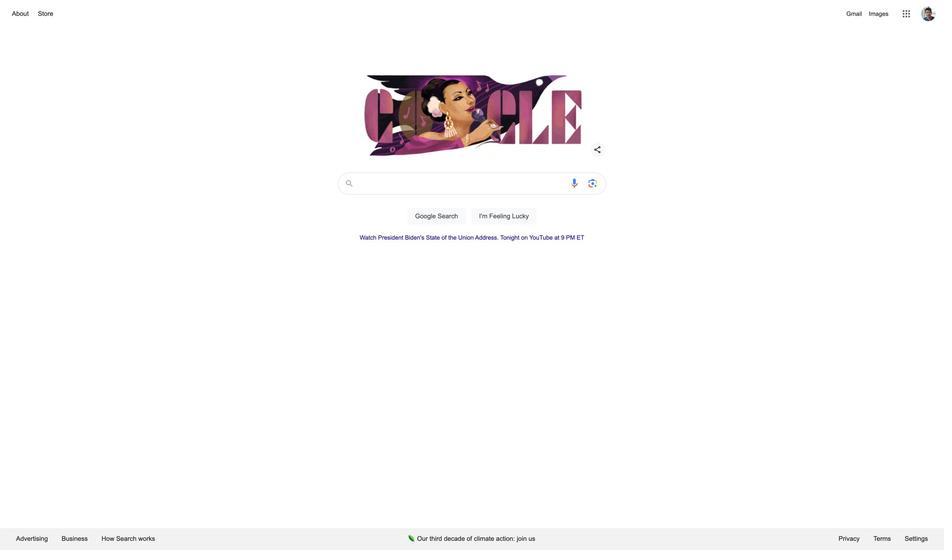 Task type: locate. For each thing, give the bounding box(es) containing it.
lola beltrán's 92nd birthday image
[[357, 69, 587, 161]]

None search field
[[9, 170, 936, 235]]

search by image image
[[588, 178, 599, 189]]



Task type: describe. For each thing, give the bounding box(es) containing it.
search by voice image
[[569, 178, 580, 189]]



Task type: vqa. For each thing, say whether or not it's contained in the screenshot.
lola beltrán's 92nd birthday IMAGE
yes



